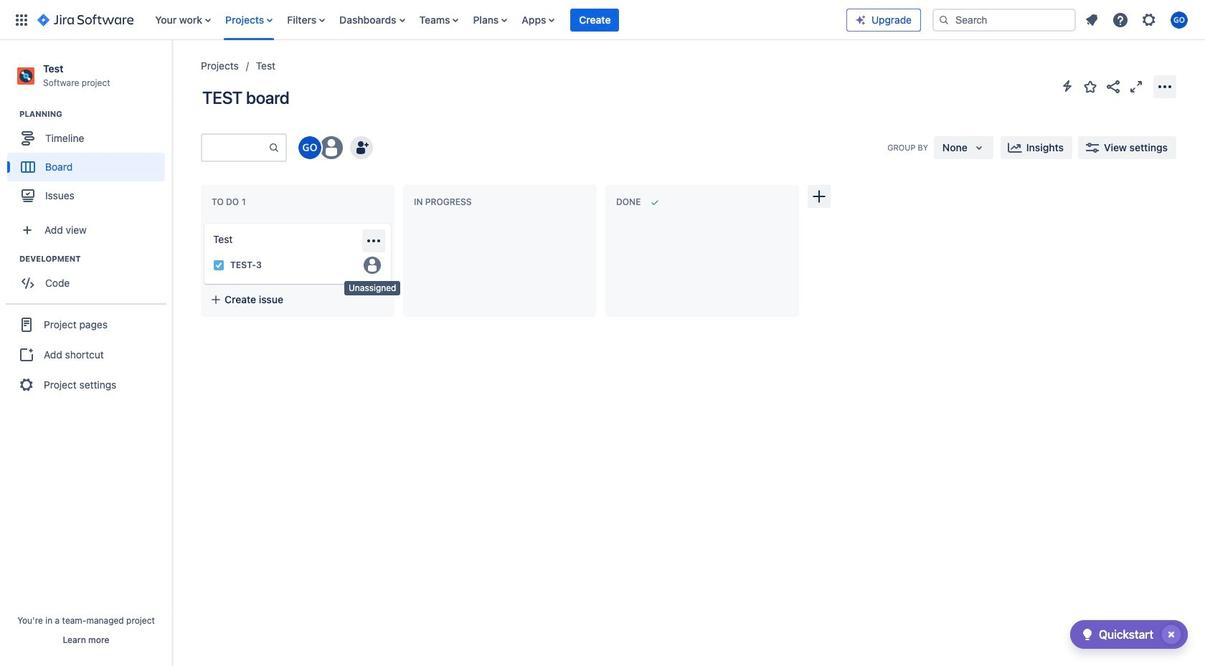 Task type: locate. For each thing, give the bounding box(es) containing it.
jira software image
[[37, 11, 134, 28], [37, 11, 134, 28]]

group for planning icon
[[7, 108, 171, 215]]

2 vertical spatial group
[[6, 304, 166, 405]]

None search field
[[932, 8, 1076, 31]]

0 vertical spatial heading
[[19, 108, 171, 120]]

search image
[[938, 14, 950, 25]]

heading
[[19, 108, 171, 120], [19, 253, 171, 265]]

more actions for test-3 test image
[[365, 232, 382, 250]]

create column image
[[811, 188, 828, 205]]

dismiss quickstart image
[[1160, 623, 1183, 646]]

sidebar navigation image
[[156, 57, 188, 86]]

sidebar element
[[0, 40, 172, 666]]

1 vertical spatial group
[[7, 253, 171, 302]]

add people image
[[353, 139, 370, 156]]

heading for group corresponding to planning icon
[[19, 108, 171, 120]]

tooltip
[[344, 281, 401, 295]]

group for development icon
[[7, 253, 171, 302]]

1 vertical spatial heading
[[19, 253, 171, 265]]

banner
[[0, 0, 1205, 40]]

list item
[[571, 0, 619, 40]]

settings image
[[1140, 11, 1158, 28]]

planning image
[[2, 106, 19, 123]]

Search this board text field
[[202, 135, 268, 161]]

primary element
[[9, 0, 846, 40]]

0 vertical spatial group
[[7, 108, 171, 215]]

list
[[148, 0, 846, 40], [1079, 7, 1196, 33]]

your profile and settings image
[[1171, 11, 1188, 28]]

2 heading from the top
[[19, 253, 171, 265]]

task image
[[213, 260, 225, 271]]

group
[[7, 108, 171, 215], [7, 253, 171, 302], [6, 304, 166, 405]]

1 heading from the top
[[19, 108, 171, 120]]

notifications image
[[1083, 11, 1100, 28]]

check image
[[1079, 626, 1096, 643]]



Task type: describe. For each thing, give the bounding box(es) containing it.
star test board image
[[1082, 78, 1099, 95]]

to do element
[[212, 197, 249, 207]]

automations menu button icon image
[[1059, 77, 1076, 95]]

more actions image
[[1156, 78, 1173, 95]]

create issue image
[[194, 214, 212, 231]]

0 horizontal spatial list
[[148, 0, 846, 40]]

heading for group for development icon
[[19, 253, 171, 265]]

1 horizontal spatial list
[[1079, 7, 1196, 33]]

development image
[[2, 250, 19, 268]]

help image
[[1112, 11, 1129, 28]]

appswitcher icon image
[[13, 11, 30, 28]]

Search field
[[932, 8, 1076, 31]]

enter full screen image
[[1128, 78, 1145, 95]]



Task type: vqa. For each thing, say whether or not it's contained in the screenshot.
Create issue icon in the left top of the page
yes



